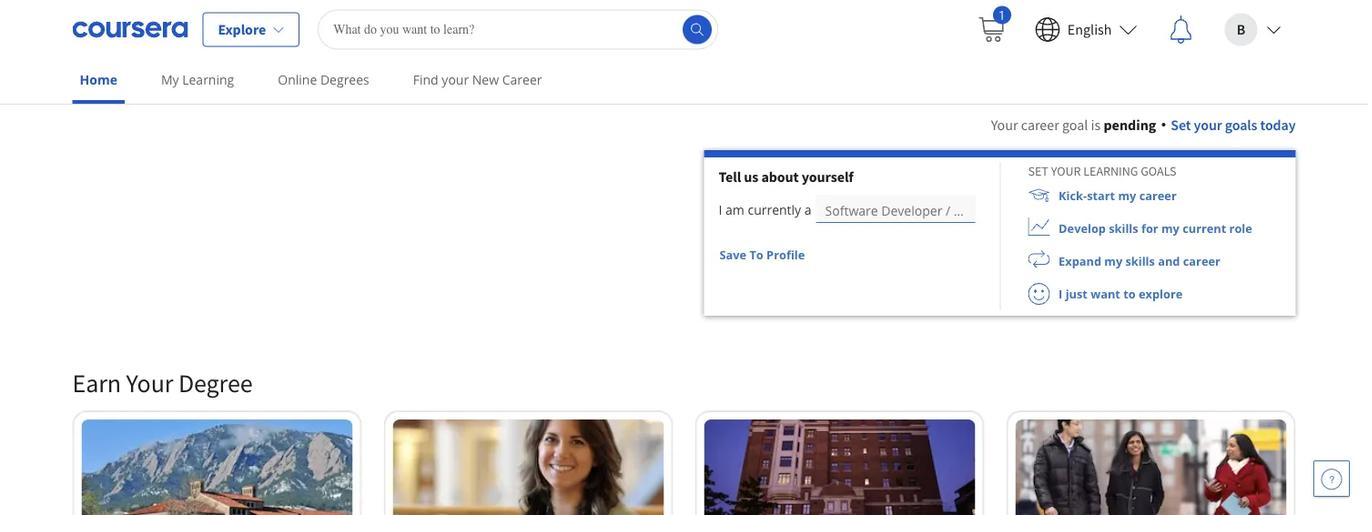 Task type: describe. For each thing, give the bounding box(es) containing it.
1 horizontal spatial your
[[991, 116, 1018, 134]]

to
[[1124, 286, 1136, 302]]

my learning
[[161, 71, 234, 88]]

1 vertical spatial goals
[[1141, 163, 1177, 179]]

expand my skills and career button
[[1001, 245, 1221, 278]]

goal
[[1063, 116, 1088, 134]]

1
[[999, 6, 1006, 23]]

expand
[[1059, 253, 1102, 269]]

1 horizontal spatial career
[[1140, 188, 1177, 203]]

0 vertical spatial career
[[1021, 116, 1060, 134]]

for
[[1142, 220, 1159, 236]]

just
[[1066, 286, 1088, 302]]

learning
[[1084, 163, 1139, 179]]

software developer / engineer
[[825, 202, 1006, 219]]

2 vertical spatial my
[[1105, 253, 1123, 269]]

start
[[1087, 188, 1116, 203]]

profile
[[767, 247, 805, 263]]

new
[[472, 71, 499, 88]]

earn your degree main content
[[0, 92, 1369, 515]]

set your goals today
[[1171, 116, 1296, 134]]

0 vertical spatial my
[[1119, 188, 1137, 203]]

find
[[413, 71, 439, 88]]

earn your degree collection element
[[61, 338, 1307, 515]]

and
[[1158, 253, 1180, 269]]

b
[[1237, 20, 1246, 39]]

develop
[[1059, 220, 1106, 236]]

english
[[1068, 20, 1112, 39]]

earn your degree
[[72, 367, 253, 399]]

What do you want to learn? text field
[[318, 10, 719, 50]]

pending
[[1104, 116, 1157, 134]]

/
[[946, 202, 951, 219]]

save to profile
[[720, 247, 805, 263]]

line chart image
[[1028, 218, 1050, 239]]

i just want to explore button
[[1001, 278, 1183, 310]]

a
[[805, 201, 812, 219]]

software
[[825, 202, 878, 219]]

am
[[726, 201, 745, 219]]

1 vertical spatial my
[[1162, 220, 1180, 236]]

find your new career link
[[406, 59, 549, 100]]

currently
[[748, 201, 801, 219]]

us
[[744, 168, 759, 186]]

i just want to explore
[[1059, 286, 1183, 302]]

home link
[[72, 59, 125, 104]]

smile image
[[1028, 283, 1050, 305]]

explore
[[218, 20, 266, 39]]

learning
[[182, 71, 234, 88]]



Task type: locate. For each thing, give the bounding box(es) containing it.
goals inside dropdown button
[[1225, 116, 1258, 134]]

degrees
[[320, 71, 369, 88]]

developer
[[882, 202, 943, 219]]

goals up kick-start my career
[[1141, 163, 1177, 179]]

explore button
[[203, 12, 300, 47]]

skills left for
[[1109, 220, 1139, 236]]

career right and
[[1183, 253, 1221, 269]]

my right the expand
[[1105, 253, 1123, 269]]

0 horizontal spatial i
[[719, 201, 722, 219]]

1 horizontal spatial i
[[1059, 286, 1063, 302]]

career up develop skills for my current role
[[1140, 188, 1177, 203]]

set inside dropdown button
[[1171, 116, 1191, 134]]

english button
[[1021, 0, 1152, 59]]

2 horizontal spatial career
[[1183, 253, 1221, 269]]

i for i just want to explore
[[1059, 286, 1063, 302]]

your career goal is pending
[[991, 116, 1157, 134]]

my
[[161, 71, 179, 88]]

develop skills for my current role button
[[1001, 212, 1253, 245]]

about
[[762, 168, 799, 186]]

coursera image
[[72, 15, 188, 44]]

your for learning
[[1051, 163, 1081, 179]]

your for goals
[[1194, 116, 1222, 134]]

tell us about yourself
[[719, 168, 854, 186]]

set for set your learning goals
[[1028, 163, 1049, 179]]

0 vertical spatial skills
[[1109, 220, 1139, 236]]

0 vertical spatial goals
[[1225, 116, 1258, 134]]

skills left and
[[1126, 253, 1155, 269]]

degree
[[178, 367, 253, 399]]

goals left today
[[1225, 116, 1258, 134]]

earn
[[72, 367, 121, 399]]

0 vertical spatial set
[[1171, 116, 1191, 134]]

None search field
[[318, 10, 719, 50]]

b button
[[1211, 0, 1296, 59]]

kick-
[[1059, 188, 1087, 203]]

your up kick-
[[1051, 163, 1081, 179]]

i left just
[[1059, 286, 1063, 302]]

set
[[1171, 116, 1191, 134], [1028, 163, 1049, 179]]

set right the pending
[[1171, 116, 1191, 134]]

save
[[720, 247, 747, 263]]

i left am
[[719, 201, 722, 219]]

today
[[1261, 116, 1296, 134]]

help center image
[[1321, 468, 1343, 490]]

2 vertical spatial your
[[1051, 163, 1081, 179]]

1 horizontal spatial goals
[[1225, 116, 1258, 134]]

1 vertical spatial i
[[1059, 286, 1063, 302]]

your
[[442, 71, 469, 88], [1194, 116, 1222, 134], [1051, 163, 1081, 179]]

set your goals today button
[[1162, 114, 1296, 136]]

career left goal
[[1021, 116, 1060, 134]]

career
[[502, 71, 542, 88]]

1 horizontal spatial your
[[1051, 163, 1081, 179]]

2 vertical spatial career
[[1183, 253, 1221, 269]]

1 vertical spatial career
[[1140, 188, 1177, 203]]

to
[[750, 247, 764, 263]]

want
[[1091, 286, 1121, 302]]

1 vertical spatial your
[[126, 367, 173, 399]]

your right "find"
[[442, 71, 469, 88]]

your left goal
[[991, 116, 1018, 134]]

find your new career
[[413, 71, 542, 88]]

save to profile button
[[719, 239, 806, 271]]

1 vertical spatial skills
[[1126, 253, 1155, 269]]

kick-start my career
[[1059, 188, 1177, 203]]

0 vertical spatial i
[[719, 201, 722, 219]]

shopping cart: 1 item element
[[977, 6, 1011, 44]]

develop skills for my current role
[[1059, 220, 1253, 236]]

my right for
[[1162, 220, 1180, 236]]

career
[[1021, 116, 1060, 134], [1140, 188, 1177, 203], [1183, 253, 1221, 269]]

tell
[[719, 168, 741, 186]]

i inside button
[[1059, 286, 1063, 302]]

your inside dropdown button
[[1194, 116, 1222, 134]]

your for new
[[442, 71, 469, 88]]

i am currently a
[[719, 201, 812, 219]]

engineer
[[954, 202, 1006, 219]]

home
[[80, 71, 117, 88]]

expand my skills and career
[[1059, 253, 1221, 269]]

0 horizontal spatial goals
[[1141, 163, 1177, 179]]

your
[[991, 116, 1018, 134], [126, 367, 173, 399]]

explore
[[1139, 286, 1183, 302]]

online
[[278, 71, 317, 88]]

0 horizontal spatial set
[[1028, 163, 1049, 179]]

role
[[1230, 220, 1253, 236]]

set your learning goals
[[1028, 163, 1177, 179]]

0 horizontal spatial career
[[1021, 116, 1060, 134]]

1 vertical spatial your
[[1194, 116, 1222, 134]]

online degrees link
[[271, 59, 377, 100]]

your inside earn your degree collection element
[[126, 367, 173, 399]]

goals
[[1225, 116, 1258, 134], [1141, 163, 1177, 179]]

set up graduation cap image
[[1028, 163, 1049, 179]]

kick-start my career button
[[1001, 179, 1177, 212]]

1 horizontal spatial set
[[1171, 116, 1191, 134]]

set for set your goals today
[[1171, 116, 1191, 134]]

0 horizontal spatial your
[[126, 367, 173, 399]]

your right earn
[[126, 367, 173, 399]]

my
[[1119, 188, 1137, 203], [1162, 220, 1180, 236], [1105, 253, 1123, 269]]

is
[[1091, 116, 1101, 134]]

online degrees
[[278, 71, 369, 88]]

i for i am currently a
[[719, 201, 722, 219]]

2 horizontal spatial your
[[1194, 116, 1222, 134]]

current
[[1183, 220, 1227, 236]]

my learning link
[[154, 59, 242, 100]]

your left today
[[1194, 116, 1222, 134]]

repeat image
[[1028, 250, 1050, 272]]

0 vertical spatial your
[[442, 71, 469, 88]]

1 link
[[962, 0, 1021, 59]]

i
[[719, 201, 722, 219], [1059, 286, 1063, 302]]

1 vertical spatial set
[[1028, 163, 1049, 179]]

0 horizontal spatial your
[[442, 71, 469, 88]]

yourself
[[802, 168, 854, 186]]

0 vertical spatial your
[[991, 116, 1018, 134]]

my right start
[[1119, 188, 1137, 203]]

graduation cap image
[[1028, 185, 1050, 207]]

skills
[[1109, 220, 1139, 236], [1126, 253, 1155, 269]]



Task type: vqa. For each thing, say whether or not it's contained in the screenshot.
What exercises will be done in this course?
no



